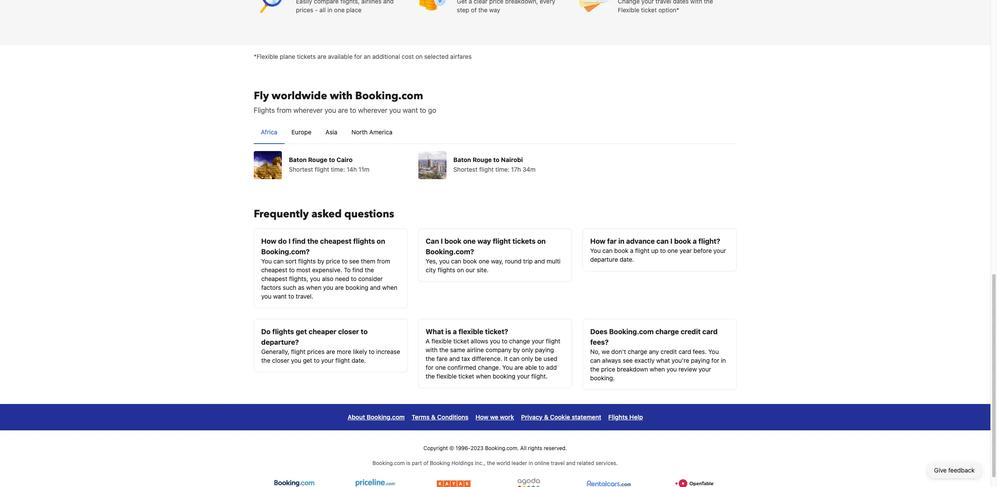 Task type: describe. For each thing, give the bounding box(es) containing it.
factors
[[261, 284, 281, 291]]

asia button
[[319, 121, 345, 143]]

change
[[509, 337, 530, 345]]

option*
[[659, 6, 680, 13]]

want inside how do i find the cheapest flights on booking.com? you can sort flights by price to see them from cheapest to most expensive. to find the cheapest flights, you also need to consider factors such as when you are booking and when you want to travel.
[[273, 292, 287, 300]]

as
[[298, 284, 305, 291]]

the inside does booking.com charge credit card fees? no, we don't charge any credit card fees. you can always see exactly what you're paying for in the price breakdown when you review your booking.
[[590, 365, 600, 373]]

book down far
[[615, 247, 629, 254]]

services.
[[596, 460, 618, 466]]

plane
[[280, 52, 295, 60]]

1 vertical spatial flexible
[[432, 337, 452, 345]]

you inside 'what is a flexible ticket? a flexible ticket allows you to change your flight with the same airline company by only paying the fare and tax difference. it can only be used for one confirmed change. you are able to add the flexible ticket when booking your flight.'
[[490, 337, 500, 345]]

you up asia
[[325, 106, 336, 114]]

one inside the easily compare flights, airlines and prices - all in one place
[[334, 6, 345, 13]]

one inside 'what is a flexible ticket? a flexible ticket allows you to change your flight with the same airline company by only paying the fare and tax difference. it can only be used for one confirmed change. you are able to add the flexible ticket when booking your flight.'
[[435, 363, 446, 371]]

privacy & cookie statement link
[[521, 411, 602, 423]]

to up north
[[350, 106, 356, 114]]

flights, inside how do i find the cheapest flights on booking.com? you can sort flights by price to see them from cheapest to most expensive. to find the cheapest flights, you also need to consider factors such as when you are booking and when you want to travel.
[[289, 275, 309, 282]]

multi
[[547, 257, 561, 265]]

always
[[602, 356, 621, 364]]

flight inside baton rouge to nairobi shortest flight time: 17h 34m
[[479, 165, 494, 173]]

when right 'as'
[[306, 284, 322, 291]]

1 vertical spatial cheapest
[[261, 266, 287, 273]]

flight inside the baton rouge to cairo shortest flight time: 14h 11m
[[315, 165, 329, 173]]

do flights get cheaper closer to departure? generally, flight prices are more likely to increase the closer you get to your flight date.
[[261, 327, 400, 364]]

see inside does booking.com charge credit card fees? no, we don't charge any credit card fees. you can always see exactly what you're paying for in the price breakdown when you review your booking.
[[623, 356, 633, 364]]

you up "america"
[[389, 106, 401, 114]]

most
[[296, 266, 311, 273]]

north
[[352, 128, 368, 136]]

help
[[630, 413, 643, 421]]

you left also
[[310, 275, 320, 282]]

booking.com? for book
[[426, 248, 474, 255]]

1996-
[[456, 445, 471, 451]]

you inside does booking.com charge credit card fees? no, we don't charge any credit card fees. you can always see exactly what you're paying for in the price breakdown when you review your booking.
[[667, 365, 677, 373]]

world
[[497, 460, 510, 466]]

such
[[283, 284, 297, 291]]

with inside fly worldwide with booking.com flights from wherever you are to wherever you want to go
[[330, 89, 353, 103]]

to inside how far in advance can i book a flight? you can book a flight up to one year before your departure date.
[[660, 247, 666, 254]]

terms & conditions link
[[412, 411, 469, 423]]

1 vertical spatial get
[[303, 356, 312, 364]]

date. inside the do flights get cheaper closer to departure? generally, flight prices are more likely to increase the closer you get to your flight date.
[[352, 356, 366, 364]]

1 horizontal spatial charge
[[656, 327, 679, 335]]

flight inside how far in advance can i book a flight? you can book a flight up to one year before your departure date.
[[635, 247, 650, 254]]

selected
[[425, 52, 449, 60]]

no,
[[590, 348, 600, 355]]

easily
[[296, 0, 312, 5]]

breakdown
[[617, 365, 648, 373]]

how for how far in advance can i book a flight?
[[590, 237, 606, 245]]

book right can
[[445, 237, 462, 245]]

the inside the do flights get cheaper closer to departure? generally, flight prices are more likely to increase the closer you get to your flight date.
[[261, 356, 271, 364]]

ticket for a
[[454, 337, 469, 345]]

to right need
[[351, 275, 357, 282]]

europe
[[292, 128, 312, 136]]

0 vertical spatial card
[[703, 327, 718, 335]]

to down sort
[[289, 266, 295, 273]]

can inside does booking.com charge credit card fees? no, we don't charge any credit card fees. you can always see exactly what you're paying for in the price breakdown when you review your booking.
[[590, 356, 601, 364]]

the up "consider" at the bottom
[[365, 266, 374, 273]]

price inside how do i find the cheapest flights on booking.com? you can sort flights by price to see them from cheapest to most expensive. to find the cheapest flights, you also need to consider factors such as when you are booking and when you want to travel.
[[326, 257, 340, 265]]

statement
[[572, 413, 602, 421]]

by inside how do i find the cheapest flights on booking.com? you can sort flights by price to see them from cheapest to most expensive. to find the cheapest flights, you also need to consider factors such as when you are booking and when you want to travel.
[[318, 257, 324, 265]]

what
[[657, 356, 670, 364]]

and inside can i book one way flight tickets on booking.com? yes, you can book one way, round trip and multi city flights on our site.
[[535, 257, 545, 265]]

agoda image
[[513, 478, 544, 487]]

sort
[[285, 257, 297, 265]]

change
[[618, 0, 640, 5]]

about
[[348, 413, 365, 421]]

nairobi
[[501, 156, 523, 163]]

the inside change your travel dates with the flexible ticket option*
[[704, 0, 713, 5]]

also
[[322, 275, 334, 282]]

change.
[[478, 363, 501, 371]]

available
[[328, 52, 353, 60]]

do
[[261, 327, 271, 335]]

opentable image
[[675, 478, 716, 487]]

flight down more on the left
[[336, 356, 350, 364]]

i inside how do i find the cheapest flights on booking.com? you can sort flights by price to see them from cheapest to most expensive. to find the cheapest flights, you also need to consider factors such as when you are booking and when you want to travel.
[[289, 237, 291, 245]]

to up likely
[[361, 327, 368, 335]]

when down "consider" at the bottom
[[382, 284, 398, 291]]

flights up most
[[298, 257, 316, 265]]

before
[[694, 247, 712, 254]]

dates
[[673, 0, 689, 5]]

privacy & cookie statement
[[521, 413, 602, 421]]

difference.
[[472, 355, 503, 362]]

and inside how do i find the cheapest flights on booking.com? you can sort flights by price to see them from cheapest to most expensive. to find the cheapest flights, you also need to consider factors such as when you are booking and when you want to travel.
[[370, 284, 381, 291]]

change your travel dates with the flexible ticket option*
[[618, 0, 713, 13]]

0 vertical spatial find
[[292, 237, 306, 245]]

1 horizontal spatial find
[[353, 266, 363, 273]]

0 vertical spatial cheapest
[[320, 237, 352, 245]]

baton rouge to nairobi image
[[418, 151, 447, 179]]

flights inside fly worldwide with booking.com flights from wherever you are to wherever you want to go
[[254, 106, 275, 114]]

likely
[[353, 348, 367, 355]]

flight.
[[532, 372, 548, 380]]

price inside get a clear price breakdown, every step of the way
[[489, 0, 504, 5]]

one inside how far in advance can i book a flight? you can book a flight up to one year before your departure date.
[[668, 247, 678, 254]]

online
[[535, 460, 550, 466]]

the down "a"
[[426, 372, 435, 380]]

of inside get a clear price breakdown, every step of the way
[[471, 6, 477, 13]]

fly
[[254, 89, 269, 103]]

conditions
[[437, 413, 469, 421]]

you're
[[672, 356, 690, 364]]

round
[[505, 257, 522, 265]]

& for terms
[[431, 413, 436, 421]]

flight down departure?
[[291, 348, 306, 355]]

0 vertical spatial flexible
[[459, 327, 484, 335]]

privacy
[[521, 413, 543, 421]]

with inside 'what is a flexible ticket? a flexible ticket allows you to change your flight with the same airline company by only paying the fare and tax difference. it can only be used for one confirmed change. you are able to add the flexible ticket when booking your flight.'
[[426, 346, 438, 353]]

fare
[[437, 355, 448, 362]]

2023
[[471, 445, 484, 451]]

©
[[450, 445, 454, 451]]

you inside 'what is a flexible ticket? a flexible ticket allows you to change your flight with the same airline company by only paying the fare and tax difference. it can only be used for one confirmed change. you are able to add the flexible ticket when booking your flight.'
[[503, 363, 513, 371]]

11m
[[359, 165, 370, 173]]

are inside how do i find the cheapest flights on booking.com? you can sort flights by price to see them from cheapest to most expensive. to find the cheapest flights, you also need to consider factors such as when you are booking and when you want to travel.
[[335, 284, 344, 291]]

can i book one way flight tickets on booking.com? yes, you can book one way, round trip and multi city flights on our site.
[[426, 237, 561, 273]]

does
[[590, 327, 608, 335]]

booking.com right about
[[367, 413, 405, 421]]

confirmed
[[448, 363, 477, 371]]

is for what
[[446, 327, 451, 335]]

able
[[525, 363, 537, 371]]

any
[[649, 348, 659, 355]]

the inside get a clear price breakdown, every step of the way
[[479, 6, 488, 13]]

africa button
[[254, 121, 285, 143]]

our
[[466, 266, 475, 273]]

for inside does booking.com charge credit card fees? no, we don't charge any credit card fees. you can always see exactly what you're paying for in the price breakdown when you review your booking.
[[712, 356, 720, 364]]

travel inside change your travel dates with the flexible ticket option*
[[656, 0, 672, 5]]

booking inside how do i find the cheapest flights on booking.com? you can sort flights by price to see them from cheapest to most expensive. to find the cheapest flights, you also need to consider factors such as when you are booking and when you want to travel.
[[346, 284, 369, 291]]

1 wherever from the left
[[294, 106, 323, 114]]

in left online
[[529, 460, 533, 466]]

1 vertical spatial only
[[521, 355, 533, 362]]

terms
[[412, 413, 430, 421]]

your inside change your travel dates with the flexible ticket option*
[[642, 0, 654, 5]]

to up flight.
[[539, 363, 545, 371]]

place
[[346, 6, 362, 13]]

about booking.com link
[[348, 411, 405, 423]]

booking.com up "priceline.com" image
[[373, 460, 405, 466]]

frequently asked questions
[[254, 207, 394, 221]]

the left fare in the left of the page
[[426, 355, 435, 362]]

give feedback
[[935, 466, 975, 474]]

flights help
[[609, 413, 643, 421]]

and inside the easily compare flights, airlines and prices - all in one place
[[383, 0, 394, 5]]

how far in advance can i book a flight? you can book a flight up to one year before your departure date.
[[590, 237, 726, 263]]

baton for baton rouge to cairo shortest flight time: 14h 11m
[[289, 156, 307, 163]]

what is a flexible ticket? a flexible ticket allows you to change your flight with the same airline company by only paying the fare and tax difference. it can only be used for one confirmed change. you are able to add the flexible ticket when booking your flight.
[[426, 327, 561, 380]]

rights
[[528, 445, 542, 451]]

0 vertical spatial tickets
[[297, 52, 316, 60]]

one up site.
[[479, 257, 490, 265]]

your inside does booking.com charge credit card fees? no, we don't charge any credit card fees. you can always see exactly what you're paying for in the price breakdown when you review your booking.
[[699, 365, 711, 373]]

booking.com image
[[275, 478, 315, 487]]

prices inside the easily compare flights, airlines and prices - all in one place
[[296, 6, 313, 13]]

additional
[[372, 52, 400, 60]]

the right inc.,
[[487, 460, 495, 466]]

1 vertical spatial credit
[[661, 348, 677, 355]]

advance
[[626, 237, 655, 245]]

go
[[428, 106, 436, 114]]

allows
[[471, 337, 488, 345]]

cairo
[[337, 156, 353, 163]]

generally,
[[261, 348, 289, 355]]

14h
[[347, 165, 357, 173]]

flight inside 'what is a flexible ticket? a flexible ticket allows you to change your flight with the same airline company by only paying the fare and tax difference. it can only be used for one confirmed change. you are able to add the flexible ticket when booking your flight.'
[[546, 337, 561, 345]]

to up company
[[502, 337, 508, 345]]

tax
[[462, 355, 470, 362]]

are left available
[[318, 52, 327, 60]]

you down factors
[[261, 292, 272, 300]]

part
[[412, 460, 422, 466]]

north america
[[352, 128, 393, 136]]

flights up them
[[353, 237, 375, 245]]

travel.
[[296, 292, 313, 300]]

you inside can i book one way flight tickets on booking.com? yes, you can book one way, round trip and multi city flights on our site.
[[439, 257, 450, 265]]

airfares
[[450, 52, 472, 60]]

the down frequently asked questions
[[307, 237, 319, 245]]

your down able
[[517, 372, 530, 380]]

in inside how far in advance can i book a flight? you can book a flight up to one year before your departure date.
[[619, 237, 625, 245]]

you inside the do flights get cheaper closer to departure? generally, flight prices are more likely to increase the closer you get to your flight date.
[[291, 356, 301, 364]]

get a clear price breakdown, every step of the way
[[457, 0, 556, 13]]

don't
[[612, 348, 626, 355]]

get
[[457, 0, 467, 5]]

and inside 'what is a flexible ticket? a flexible ticket allows you to change your flight with the same airline company by only paying the fare and tax difference. it can only be used for one confirmed change. you are able to add the flexible ticket when booking your flight.'
[[449, 355, 460, 362]]

tickets inside can i book one way flight tickets on booking.com? yes, you can book one way, round trip and multi city flights on our site.
[[513, 237, 536, 245]]

shortest for baton rouge to cairo shortest flight time: 14h 11m
[[289, 165, 313, 173]]

rouge for cairo
[[308, 156, 327, 163]]

about booking.com
[[348, 413, 405, 421]]

0 horizontal spatial charge
[[628, 348, 648, 355]]

0 horizontal spatial we
[[490, 413, 499, 421]]

when inside 'what is a flexible ticket? a flexible ticket allows you to change your flight with the same airline company by only paying the fare and tax difference. it can only be used for one confirmed change. you are able to add the flexible ticket when booking your flight.'
[[476, 372, 491, 380]]

can up up
[[657, 237, 669, 245]]

1 horizontal spatial credit
[[681, 327, 701, 335]]



Task type: locate. For each thing, give the bounding box(es) containing it.
0 horizontal spatial for
[[354, 52, 362, 60]]

0 vertical spatial prices
[[296, 6, 313, 13]]

from
[[277, 106, 292, 114], [377, 257, 390, 265]]

on inside how do i find the cheapest flights on booking.com? you can sort flights by price to see them from cheapest to most expensive. to find the cheapest flights, you also need to consider factors such as when you are booking and when you want to travel.
[[377, 237, 385, 245]]

can up the departure
[[603, 247, 613, 254]]

can inside can i book one way flight tickets on booking.com? yes, you can book one way, round trip and multi city flights on our site.
[[451, 257, 462, 265]]

*flexible
[[254, 52, 278, 60]]

0 horizontal spatial see
[[349, 257, 359, 265]]

flights help link
[[609, 411, 643, 423]]

2 vertical spatial cheapest
[[261, 275, 287, 282]]

1 horizontal spatial price
[[489, 0, 504, 5]]

europe button
[[285, 121, 319, 143]]

0 horizontal spatial flights
[[254, 106, 275, 114]]

you inside how do i find the cheapest flights on booking.com? you can sort flights by price to see them from cheapest to most expensive. to find the cheapest flights, you also need to consider factors such as when you are booking and when you want to travel.
[[261, 257, 272, 265]]

way up way,
[[478, 237, 491, 245]]

1 horizontal spatial baton
[[454, 156, 471, 163]]

1 horizontal spatial time:
[[496, 165, 510, 173]]

are inside fly worldwide with booking.com flights from wherever you are to wherever you want to go
[[338, 106, 348, 114]]

same
[[450, 346, 466, 353]]

one left place
[[334, 6, 345, 13]]

*flexible plane tickets are available for an additional cost on selected airfares
[[254, 52, 472, 60]]

1 baton from the left
[[289, 156, 307, 163]]

you up company
[[490, 337, 500, 345]]

1 vertical spatial want
[[273, 292, 287, 300]]

1 rouge from the left
[[308, 156, 327, 163]]

0 horizontal spatial is
[[406, 460, 411, 466]]

rouge left nairobi
[[473, 156, 492, 163]]

cheaper
[[309, 327, 337, 335]]

one down fare in the left of the page
[[435, 363, 446, 371]]

you down what
[[667, 365, 677, 373]]

can inside how do i find the cheapest flights on booking.com? you can sort flights by price to see them from cheapest to most expensive. to find the cheapest flights, you also need to consider factors such as when you are booking and when you want to travel.
[[274, 257, 284, 265]]

flights, inside the easily compare flights, airlines and prices - all in one place
[[341, 0, 360, 5]]

baton rouge to cairo shortest flight time: 14h 11m
[[289, 156, 370, 173]]

site.
[[477, 266, 489, 273]]

the up fare in the left of the page
[[439, 346, 449, 353]]

flight
[[315, 165, 329, 173], [479, 165, 494, 173], [493, 237, 511, 245], [635, 247, 650, 254], [546, 337, 561, 345], [291, 348, 306, 355], [336, 356, 350, 364]]

way inside get a clear price breakdown, every step of the way
[[489, 6, 500, 13]]

1 vertical spatial booking
[[493, 372, 516, 380]]

i right advance
[[671, 237, 673, 245]]

paying down the 'fees.'
[[691, 356, 710, 364]]

for down "a"
[[426, 363, 434, 371]]

0 vertical spatial flights,
[[341, 0, 360, 5]]

feedback
[[949, 466, 975, 474]]

your right review
[[699, 365, 711, 373]]

2 vertical spatial with
[[426, 346, 438, 353]]

booking down "consider" at the bottom
[[346, 284, 369, 291]]

with right the dates
[[691, 0, 703, 5]]

travel up option* on the right of page
[[656, 0, 672, 5]]

can
[[426, 237, 439, 245]]

can right yes,
[[451, 257, 462, 265]]

1 vertical spatial closer
[[272, 356, 289, 364]]

you up the departure
[[590, 247, 601, 254]]

by inside 'what is a flexible ticket? a flexible ticket allows you to change your flight with the same airline company by only paying the fare and tax difference. it can only be used for one confirmed change. you are able to add the flexible ticket when booking your flight.'
[[513, 346, 520, 353]]

0 vertical spatial closer
[[338, 327, 359, 335]]

ticket left option* on the right of page
[[641, 6, 657, 13]]

ticket for travel
[[641, 6, 657, 13]]

1 horizontal spatial booking.com?
[[426, 248, 474, 255]]

you down it
[[503, 363, 513, 371]]

work
[[500, 413, 514, 421]]

0 horizontal spatial &
[[431, 413, 436, 421]]

0 horizontal spatial closer
[[272, 356, 289, 364]]

booking.com inside does booking.com charge credit card fees? no, we don't charge any credit card fees. you can always see exactly what you're paying for in the price breakdown when you review your booking.
[[609, 327, 654, 335]]

flexible
[[618, 6, 640, 13]]

shortest inside the baton rouge to cairo shortest flight time: 14h 11m
[[289, 165, 313, 173]]

flights right city on the left bottom of page
[[438, 266, 455, 273]]

frequently
[[254, 207, 309, 221]]

you
[[325, 106, 336, 114], [389, 106, 401, 114], [439, 257, 450, 265], [310, 275, 320, 282], [323, 284, 333, 291], [261, 292, 272, 300], [490, 337, 500, 345], [291, 356, 301, 364], [667, 365, 677, 373]]

a inside 'what is a flexible ticket? a flexible ticket allows you to change your flight with the same airline company by only paying the fare and tax difference. it can only be used for one confirmed change. you are able to add the flexible ticket when booking your flight.'
[[453, 327, 457, 335]]

are left able
[[515, 363, 524, 371]]

rouge inside the baton rouge to cairo shortest flight time: 14h 11m
[[308, 156, 327, 163]]

1 horizontal spatial shortest
[[454, 165, 478, 173]]

for
[[354, 52, 362, 60], [712, 356, 720, 364], [426, 363, 434, 371]]

by up expensive.
[[318, 257, 324, 265]]

1 horizontal spatial wherever
[[358, 106, 388, 114]]

0 vertical spatial get
[[296, 327, 307, 335]]

review
[[679, 365, 697, 373]]

flights down fly
[[254, 106, 275, 114]]

to
[[350, 106, 356, 114], [420, 106, 426, 114], [329, 156, 335, 163], [494, 156, 500, 163], [660, 247, 666, 254], [342, 257, 348, 265], [289, 266, 295, 273], [351, 275, 357, 282], [289, 292, 294, 300], [361, 327, 368, 335], [502, 337, 508, 345], [369, 348, 375, 355], [314, 356, 320, 364], [539, 363, 545, 371]]

is right what
[[446, 327, 451, 335]]

1 horizontal spatial want
[[403, 106, 418, 114]]

date. down likely
[[352, 356, 366, 364]]

ticket up same
[[454, 337, 469, 345]]

price inside does booking.com charge credit card fees? no, we don't charge any credit card fees. you can always see exactly what you're paying for in the price breakdown when you review your booking.
[[601, 365, 616, 373]]

i inside how far in advance can i book a flight? you can book a flight up to one year before your departure date.
[[671, 237, 673, 245]]

0 vertical spatial flights
[[254, 106, 275, 114]]

1 horizontal spatial flights
[[609, 413, 628, 421]]

only up able
[[521, 355, 533, 362]]

a inside get a clear price breakdown, every step of the way
[[469, 0, 472, 5]]

1 vertical spatial we
[[490, 413, 499, 421]]

1 horizontal spatial card
[[703, 327, 718, 335]]

get down cheaper
[[303, 356, 312, 364]]

can inside 'what is a flexible ticket? a flexible ticket allows you to change your flight with the same airline company by only paying the fare and tax difference. it can only be used for one confirmed change. you are able to add the flexible ticket when booking your flight.'
[[510, 355, 520, 362]]

1 horizontal spatial i
[[441, 237, 443, 245]]

a right get
[[469, 0, 472, 5]]

in right far
[[619, 237, 625, 245]]

easily compare flights, airlines and prices - all in one place
[[296, 0, 394, 13]]

i right can
[[441, 237, 443, 245]]

1 horizontal spatial how
[[476, 413, 489, 421]]

price right clear
[[489, 0, 504, 5]]

1 vertical spatial ticket
[[454, 337, 469, 345]]

baton inside the baton rouge to cairo shortest flight time: 14h 11m
[[289, 156, 307, 163]]

to right up
[[660, 247, 666, 254]]

to down such
[[289, 292, 294, 300]]

1 vertical spatial see
[[623, 356, 633, 364]]

your inside the do flights get cheaper closer to departure? generally, flight prices are more likely to increase the closer you get to your flight date.
[[321, 356, 334, 364]]

book up our
[[463, 257, 477, 265]]

how left "work"
[[476, 413, 489, 421]]

booking down change.
[[493, 372, 516, 380]]

1 i from the left
[[289, 237, 291, 245]]

2 wherever from the left
[[358, 106, 388, 114]]

your right change
[[642, 0, 654, 5]]

to down cheaper
[[314, 356, 320, 364]]

0 vertical spatial we
[[602, 348, 610, 355]]

rentalcars image
[[585, 478, 633, 487]]

0 horizontal spatial card
[[679, 348, 692, 355]]

way right 'step'
[[489, 6, 500, 13]]

to
[[344, 266, 351, 273]]

to inside baton rouge to nairobi shortest flight time: 17h 34m
[[494, 156, 500, 163]]

2 shortest from the left
[[454, 165, 478, 173]]

all
[[320, 6, 326, 13]]

booking inside 'what is a flexible ticket? a flexible ticket allows you to change your flight with the same airline company by only paying the fare and tax difference. it can only be used for one confirmed change. you are able to add the flexible ticket when booking your flight.'
[[493, 372, 516, 380]]

when inside does booking.com charge credit card fees? no, we don't charge any credit card fees. you can always see exactly what you're paying for in the price breakdown when you review your booking.
[[650, 365, 665, 373]]

1 vertical spatial flights,
[[289, 275, 309, 282]]

shortest right baton rouge to cairo 'image'
[[289, 165, 313, 173]]

find
[[292, 237, 306, 245], [353, 266, 363, 273]]

your up be
[[532, 337, 544, 345]]

priceline.com image
[[356, 478, 396, 487]]

0 horizontal spatial shortest
[[289, 165, 313, 173]]

2 horizontal spatial how
[[590, 237, 606, 245]]

a
[[426, 337, 430, 345]]

your inside how far in advance can i book a flight? you can book a flight up to one year before your departure date.
[[714, 247, 726, 254]]

0 vertical spatial is
[[446, 327, 451, 335]]

1 horizontal spatial we
[[602, 348, 610, 355]]

17h
[[511, 165, 521, 173]]

0 horizontal spatial booking.com?
[[261, 248, 310, 255]]

airline
[[467, 346, 484, 353]]

way inside can i book one way flight tickets on booking.com? yes, you can book one way, round trip and multi city flights on our site.
[[478, 237, 491, 245]]

1 vertical spatial tickets
[[513, 237, 536, 245]]

1 shortest from the left
[[289, 165, 313, 173]]

with
[[691, 0, 703, 5], [330, 89, 353, 103], [426, 346, 438, 353]]

from down worldwide
[[277, 106, 292, 114]]

booking.
[[590, 374, 615, 381]]

is
[[446, 327, 451, 335], [406, 460, 411, 466]]

airlines
[[362, 0, 382, 5]]

when down what
[[650, 365, 665, 373]]

and right airlines on the top
[[383, 0, 394, 5]]

2 vertical spatial price
[[601, 365, 616, 373]]

expensive.
[[312, 266, 342, 273]]

2 vertical spatial ticket
[[459, 372, 474, 380]]

can left sort
[[274, 257, 284, 265]]

time: inside the baton rouge to cairo shortest flight time: 14h 11m
[[331, 165, 345, 173]]

& for privacy
[[544, 413, 549, 421]]

0 horizontal spatial booking
[[346, 284, 369, 291]]

1 horizontal spatial rouge
[[473, 156, 492, 163]]

want down factors
[[273, 292, 287, 300]]

what
[[426, 327, 444, 335]]

flights
[[254, 106, 275, 114], [609, 413, 628, 421]]

1 vertical spatial of
[[424, 460, 429, 466]]

more
[[337, 348, 351, 355]]

0 horizontal spatial of
[[424, 460, 429, 466]]

your down cheaper
[[321, 356, 334, 364]]

in inside does booking.com charge credit card fees? no, we don't charge any credit card fees. you can always see exactly what you're paying for in the price breakdown when you review your booking.
[[721, 356, 726, 364]]

price up expensive.
[[326, 257, 340, 265]]

1 vertical spatial date.
[[352, 356, 366, 364]]

time: for nairobi
[[496, 165, 510, 173]]

prices inside the do flights get cheaper closer to departure? generally, flight prices are more likely to increase the closer you get to your flight date.
[[307, 348, 325, 355]]

tab list containing africa
[[254, 121, 737, 144]]

up
[[652, 247, 659, 254]]

flights inside "link"
[[609, 413, 628, 421]]

does booking.com charge credit card fees? no, we don't charge any credit card fees. you can always see exactly what you're paying for in the price breakdown when you review your booking.
[[590, 327, 726, 381]]

34m
[[523, 165, 536, 173]]

want inside fly worldwide with booking.com flights from wherever you are to wherever you want to go
[[403, 106, 418, 114]]

clear
[[474, 0, 488, 5]]

1 vertical spatial prices
[[307, 348, 325, 355]]

0 horizontal spatial wherever
[[294, 106, 323, 114]]

flights inside can i book one way flight tickets on booking.com? yes, you can book one way, round trip and multi city flights on our site.
[[438, 266, 455, 273]]

paying for what is a flexible ticket?
[[535, 346, 554, 353]]

1 vertical spatial by
[[513, 346, 520, 353]]

shortest for baton rouge to nairobi shortest flight time: 17h 34m
[[454, 165, 478, 173]]

0 vertical spatial only
[[522, 346, 534, 353]]

ticket down "confirmed"
[[459, 372, 474, 380]]

wherever up the north america
[[358, 106, 388, 114]]

1 horizontal spatial paying
[[691, 356, 710, 364]]

1 booking.com? from the left
[[261, 248, 310, 255]]

book up year
[[675, 237, 691, 245]]

booking.com? inside how do i find the cheapest flights on booking.com? you can sort flights by price to see them from cheapest to most expensive. to find the cheapest flights, you also need to consider factors such as when you are booking and when you want to travel.
[[261, 248, 310, 255]]

0 horizontal spatial time:
[[331, 165, 345, 173]]

2 & from the left
[[544, 413, 549, 421]]

them
[[361, 257, 376, 265]]

to right likely
[[369, 348, 375, 355]]

3 i from the left
[[671, 237, 673, 245]]

year
[[680, 247, 692, 254]]

tab list
[[254, 121, 737, 144]]

shortest right baton rouge to nairobi image
[[454, 165, 478, 173]]

1 horizontal spatial see
[[623, 356, 633, 364]]

you inside does booking.com charge credit card fees? no, we don't charge any credit card fees. you can always see exactly what you're paying for in the price breakdown when you review your booking.
[[709, 348, 719, 355]]

the down generally,
[[261, 356, 271, 364]]

0 vertical spatial booking
[[346, 284, 369, 291]]

card up you're
[[679, 348, 692, 355]]

are down need
[[335, 284, 344, 291]]

can down no,
[[590, 356, 601, 364]]

0 horizontal spatial find
[[292, 237, 306, 245]]

flights, up 'as'
[[289, 275, 309, 282]]

to inside the baton rouge to cairo shortest flight time: 14h 11m
[[329, 156, 335, 163]]

are left more on the left
[[326, 348, 335, 355]]

tickets right plane at the top of page
[[297, 52, 316, 60]]

one
[[334, 6, 345, 13], [463, 237, 476, 245], [668, 247, 678, 254], [479, 257, 490, 265], [435, 363, 446, 371]]

a up same
[[453, 327, 457, 335]]

are inside 'what is a flexible ticket? a flexible ticket allows you to change your flight with the same airline company by only paying the fare and tax difference. it can only be used for one confirmed change. you are able to add the flexible ticket when booking your flight.'
[[515, 363, 524, 371]]

baton inside baton rouge to nairobi shortest flight time: 17h 34m
[[454, 156, 471, 163]]

1 horizontal spatial &
[[544, 413, 549, 421]]

0 vertical spatial see
[[349, 257, 359, 265]]

booking.com? for i
[[261, 248, 310, 255]]

leader
[[512, 460, 527, 466]]

kayak image
[[437, 478, 472, 487]]

1 vertical spatial card
[[679, 348, 692, 355]]

& right the terms
[[431, 413, 436, 421]]

flight inside can i book one way flight tickets on booking.com? yes, you can book one way, round trip and multi city flights on our site.
[[493, 237, 511, 245]]

every
[[540, 0, 556, 5]]

find right do
[[292, 237, 306, 245]]

america
[[369, 128, 393, 136]]

how we work link
[[476, 411, 514, 423]]

0 horizontal spatial paying
[[535, 346, 554, 353]]

2 time: from the left
[[496, 165, 510, 173]]

paying inside 'what is a flexible ticket? a flexible ticket allows you to change your flight with the same airline company by only paying the fare and tax difference. it can only be used for one confirmed change. you are able to add the flexible ticket when booking your flight.'
[[535, 346, 554, 353]]

time: for cairo
[[331, 165, 345, 173]]

flights inside the do flights get cheaper closer to departure? generally, flight prices are more likely to increase the closer you get to your flight date.
[[272, 327, 294, 335]]

flexible
[[459, 327, 484, 335], [432, 337, 452, 345], [437, 372, 457, 380]]

1 horizontal spatial travel
[[656, 0, 672, 5]]

0 vertical spatial from
[[277, 106, 292, 114]]

charge up any
[[656, 327, 679, 335]]

0 vertical spatial date.
[[620, 255, 634, 263]]

we inside does booking.com charge credit card fees? no, we don't charge any credit card fees. you can always see exactly what you're paying for in the price breakdown when you review your booking.
[[602, 348, 610, 355]]

you left sort
[[261, 257, 272, 265]]

book
[[445, 237, 462, 245], [675, 237, 691, 245], [615, 247, 629, 254], [463, 257, 477, 265]]

far
[[607, 237, 617, 245]]

0 vertical spatial want
[[403, 106, 418, 114]]

0 horizontal spatial want
[[273, 292, 287, 300]]

all
[[521, 445, 527, 451]]

with up asia
[[330, 89, 353, 103]]

consider
[[358, 275, 383, 282]]

with inside change your travel dates with the flexible ticket option*
[[691, 0, 703, 5]]

ticket inside change your travel dates with the flexible ticket option*
[[641, 6, 657, 13]]

paying inside does booking.com charge credit card fees? no, we don't charge any credit card fees. you can always see exactly what you're paying for in the price breakdown when you review your booking.
[[691, 356, 710, 364]]

fees.
[[693, 348, 707, 355]]

one up our
[[463, 237, 476, 245]]

and left related
[[566, 460, 576, 466]]

ticket?
[[485, 327, 508, 335]]

0 horizontal spatial from
[[277, 106, 292, 114]]

rouge left the cairo
[[308, 156, 327, 163]]

a down advance
[[630, 247, 634, 254]]

baton for baton rouge to nairobi shortest flight time: 17h 34m
[[454, 156, 471, 163]]

rouge inside baton rouge to nairobi shortest flight time: 17h 34m
[[473, 156, 492, 163]]

booking.com up "america"
[[355, 89, 423, 103]]

is for booking.com
[[406, 460, 411, 466]]

baton rouge to cairo image
[[254, 151, 282, 179]]

flight?
[[699, 237, 721, 245]]

time: inside baton rouge to nairobi shortest flight time: 17h 34m
[[496, 165, 510, 173]]

an
[[364, 52, 371, 60]]

2 vertical spatial flexible
[[437, 372, 457, 380]]

in inside the easily compare flights, airlines and prices - all in one place
[[328, 6, 333, 13]]

2 booking.com? from the left
[[426, 248, 474, 255]]

credit
[[681, 327, 701, 335], [661, 348, 677, 355]]

asked
[[312, 207, 342, 221]]

1 horizontal spatial flights,
[[341, 0, 360, 5]]

prices
[[296, 6, 313, 13], [307, 348, 325, 355]]

0 vertical spatial with
[[691, 0, 703, 5]]

0 vertical spatial credit
[[681, 327, 701, 335]]

how do i find the cheapest flights on booking.com? you can sort flights by price to see them from cheapest to most expensive. to find the cheapest flights, you also need to consider factors such as when you are booking and when you want to travel.
[[261, 237, 398, 300]]

1 horizontal spatial closer
[[338, 327, 359, 335]]

2 baton from the left
[[454, 156, 471, 163]]

from inside fly worldwide with booking.com flights from wherever you are to wherever you want to go
[[277, 106, 292, 114]]

ticket
[[641, 6, 657, 13], [454, 337, 469, 345], [459, 372, 474, 380]]

to up the to
[[342, 257, 348, 265]]

breakdown,
[[505, 0, 538, 5]]

flights up departure?
[[272, 327, 294, 335]]

the down clear
[[479, 6, 488, 13]]

rouge
[[308, 156, 327, 163], [473, 156, 492, 163]]

0 horizontal spatial i
[[289, 237, 291, 245]]

step
[[457, 6, 469, 13]]

how inside how do i find the cheapest flights on booking.com? you can sort flights by price to see them from cheapest to most expensive. to find the cheapest flights, you also need to consider factors such as when you are booking and when you want to travel.
[[261, 237, 277, 245]]

&
[[431, 413, 436, 421], [544, 413, 549, 421]]

see inside how do i find the cheapest flights on booking.com? you can sort flights by price to see them from cheapest to most expensive. to find the cheapest flights, you also need to consider factors such as when you are booking and when you want to travel.
[[349, 257, 359, 265]]

of down clear
[[471, 6, 477, 13]]

1 vertical spatial price
[[326, 257, 340, 265]]

paying for does booking.com charge credit card fees?
[[691, 356, 710, 364]]

booking.com? inside can i book one way flight tickets on booking.com? yes, you can book one way, round trip and multi city flights on our site.
[[426, 248, 474, 255]]

0 horizontal spatial tickets
[[297, 52, 316, 60]]

way,
[[491, 257, 504, 265]]

see
[[349, 257, 359, 265], [623, 356, 633, 364]]

1 vertical spatial way
[[478, 237, 491, 245]]

0 horizontal spatial date.
[[352, 356, 366, 364]]

0 horizontal spatial with
[[330, 89, 353, 103]]

are inside the do flights get cheaper closer to departure? generally, flight prices are more likely to increase the closer you get to your flight date.
[[326, 348, 335, 355]]

1 horizontal spatial is
[[446, 327, 451, 335]]

is inside 'what is a flexible ticket? a flexible ticket allows you to change your flight with the same airline company by only paying the fare and tax difference. it can only be used for one confirmed change. you are able to add the flexible ticket when booking your flight.'
[[446, 327, 451, 335]]

price down always in the bottom of the page
[[601, 365, 616, 373]]

a
[[469, 0, 472, 5], [693, 237, 697, 245], [630, 247, 634, 254], [453, 327, 457, 335]]

1 time: from the left
[[331, 165, 345, 173]]

0 vertical spatial ticket
[[641, 6, 657, 13]]

0 vertical spatial by
[[318, 257, 324, 265]]

a up 'before'
[[693, 237, 697, 245]]

to left nairobi
[[494, 156, 500, 163]]

how inside how far in advance can i book a flight? you can book a flight up to one year before your departure date.
[[590, 237, 606, 245]]

0 vertical spatial price
[[489, 0, 504, 5]]

flight down advance
[[635, 247, 650, 254]]

2 i from the left
[[441, 237, 443, 245]]

you
[[590, 247, 601, 254], [261, 257, 272, 265], [709, 348, 719, 355], [503, 363, 513, 371]]

trip
[[523, 257, 533, 265]]

do
[[278, 237, 287, 245]]

booking.com? up sort
[[261, 248, 310, 255]]

for inside 'what is a flexible ticket? a flexible ticket allows you to change your flight with the same airline company by only paying the fare and tax difference. it can only be used for one confirmed change. you are able to add the flexible ticket when booking your flight.'
[[426, 363, 434, 371]]

how inside how we work link
[[476, 413, 489, 421]]

flights,
[[341, 0, 360, 5], [289, 275, 309, 282]]

0 horizontal spatial by
[[318, 257, 324, 265]]

tickets up trip on the bottom right
[[513, 237, 536, 245]]

booking
[[430, 460, 450, 466]]

2 rouge from the left
[[473, 156, 492, 163]]

the up "booking."
[[590, 365, 600, 373]]

booking.com inside fly worldwide with booking.com flights from wherever you are to wherever you want to go
[[355, 89, 423, 103]]

how for how do i find the cheapest flights on booking.com?
[[261, 237, 277, 245]]

0 horizontal spatial rouge
[[308, 156, 327, 163]]

we left "work"
[[490, 413, 499, 421]]

1 vertical spatial travel
[[551, 460, 565, 466]]

0 vertical spatial way
[[489, 6, 500, 13]]

1 vertical spatial flights
[[609, 413, 628, 421]]

1 vertical spatial paying
[[691, 356, 710, 364]]

departure
[[590, 255, 618, 263]]

time:
[[331, 165, 345, 173], [496, 165, 510, 173]]

rouge for nairobi
[[473, 156, 492, 163]]

you down also
[[323, 284, 333, 291]]

1 horizontal spatial booking
[[493, 372, 516, 380]]

1 horizontal spatial for
[[426, 363, 434, 371]]

i inside can i book one way flight tickets on booking.com? yes, you can book one way, round trip and multi city flights on our site.
[[441, 237, 443, 245]]

2 horizontal spatial i
[[671, 237, 673, 245]]

you inside how far in advance can i book a flight? you can book a flight up to one year before your departure date.
[[590, 247, 601, 254]]

date. inside how far in advance can i book a flight? you can book a flight up to one year before your departure date.
[[620, 255, 634, 263]]

1 vertical spatial charge
[[628, 348, 648, 355]]

be
[[535, 355, 542, 362]]

credit up the 'fees.'
[[681, 327, 701, 335]]

1 & from the left
[[431, 413, 436, 421]]

0 horizontal spatial price
[[326, 257, 340, 265]]

0 horizontal spatial credit
[[661, 348, 677, 355]]

is left part
[[406, 460, 411, 466]]

company
[[486, 346, 512, 353]]

from right them
[[377, 257, 390, 265]]

from inside how do i find the cheapest flights on booking.com? you can sort flights by price to see them from cheapest to most expensive. to find the cheapest flights, you also need to consider factors such as when you are booking and when you want to travel.
[[377, 257, 390, 265]]

holdings
[[452, 460, 474, 466]]

flexible down "confirmed"
[[437, 372, 457, 380]]

increase
[[376, 348, 400, 355]]

to left go
[[420, 106, 426, 114]]



Task type: vqa. For each thing, say whether or not it's contained in the screenshot.
2nd 'long' from the left
no



